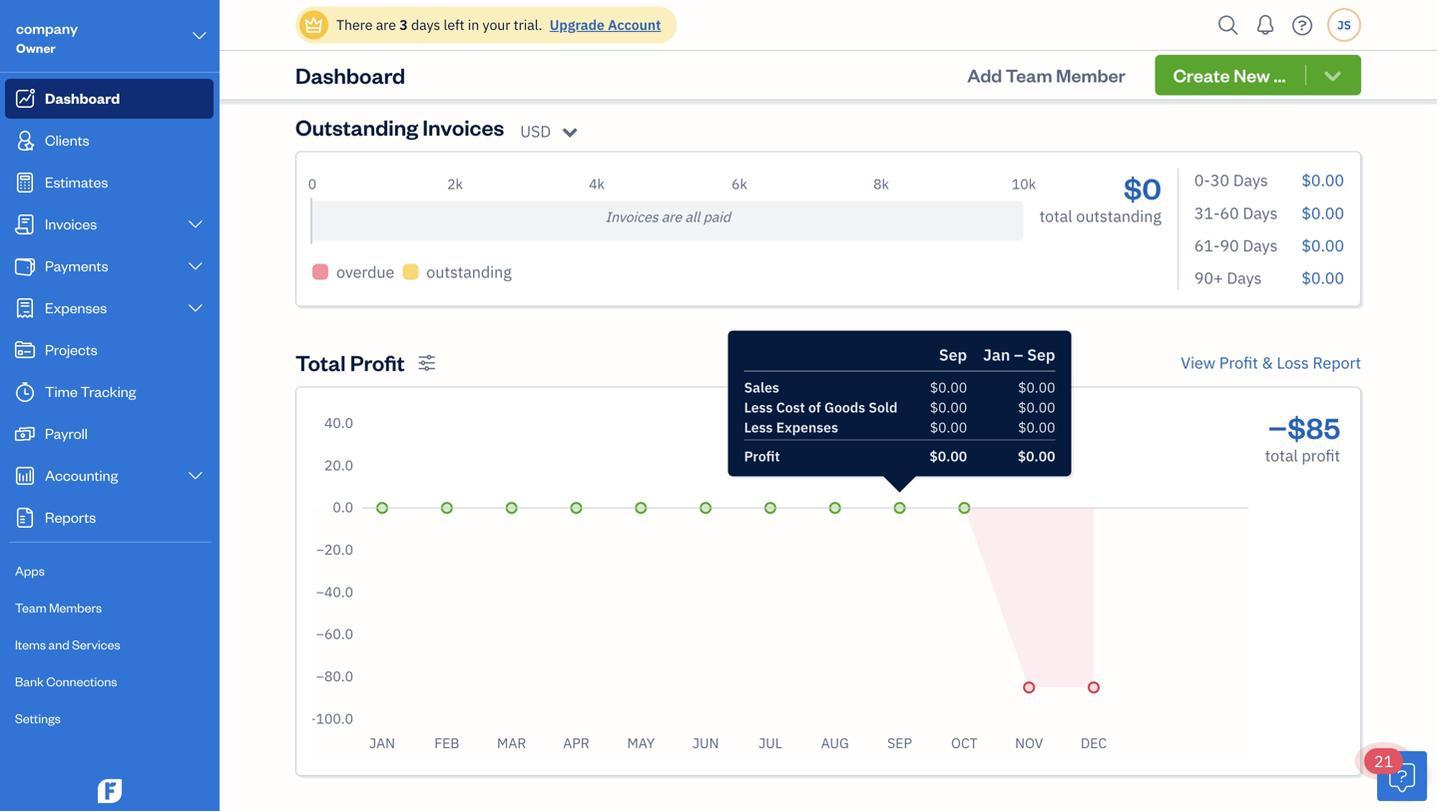 Task type: vqa. For each thing, say whether or not it's contained in the screenshot.
chevron large down image within Accounting link
yes



Task type: describe. For each thing, give the bounding box(es) containing it.
team members
[[15, 599, 102, 616]]

all
[[685, 208, 700, 226]]

&
[[1262, 353, 1273, 373]]

chevrondown image
[[1321, 65, 1344, 85]]

6k
[[732, 175, 747, 193]]

team inside main element
[[15, 599, 46, 616]]

refer
[[765, 46, 810, 69]]

members
[[49, 599, 102, 616]]

0
[[308, 175, 317, 193]]

3
[[399, 15, 408, 34]]

clients
[[45, 130, 89, 149]]

Currency field
[[520, 119, 587, 144]]

owner
[[16, 39, 56, 56]]

total for $0
[[1040, 206, 1072, 227]]

1 vertical spatial expenses
[[776, 418, 838, 437]]

connect your bank
[[388, 46, 546, 69]]

refer and earn link
[[672, 37, 981, 79]]

bank inside main element
[[15, 673, 44, 690]]

$0 total outstanding
[[1040, 169, 1162, 227]]

goods
[[824, 398, 865, 417]]

2 sep from the left
[[1027, 344, 1055, 365]]

report
[[1313, 353, 1361, 373]]

items and services
[[15, 636, 120, 653]]

reports
[[45, 507, 96, 526]]

resource center badge image
[[1377, 752, 1427, 801]]

90
[[1220, 235, 1239, 256]]

company
[[16, 18, 78, 37]]

company owner
[[16, 18, 78, 56]]

–
[[1014, 344, 1023, 365]]

chevron large down image for payments
[[186, 258, 205, 274]]

expenses link
[[5, 288, 214, 328]]

invoices are all paid
[[605, 208, 731, 226]]

there
[[336, 15, 373, 34]]

61-
[[1194, 235, 1220, 256]]

of
[[808, 398, 821, 417]]

reports link
[[5, 498, 214, 538]]

services
[[72, 636, 120, 653]]

refer and earn
[[765, 46, 888, 69]]

payroll link
[[5, 414, 214, 454]]

…
[[1274, 63, 1286, 87]]

outstanding invoices
[[295, 113, 504, 141]]

connect your bank link
[[312, 37, 622, 79]]

apps link
[[5, 554, 214, 589]]

profit
[[1302, 445, 1340, 466]]

report image
[[13, 508, 37, 528]]

timer image
[[13, 382, 37, 402]]

profit for total
[[350, 349, 405, 377]]

$0
[[1124, 169, 1162, 207]]

time tracking
[[45, 382, 136, 401]]

1 horizontal spatial invoices
[[423, 113, 504, 141]]

apps
[[15, 562, 45, 579]]

total for −$85
[[1265, 445, 1298, 466]]

create new … button
[[1155, 55, 1361, 95]]

8k
[[873, 175, 889, 193]]

days for 61-90 days
[[1243, 235, 1278, 256]]

dashboard link
[[5, 79, 214, 119]]

team members link
[[5, 591, 214, 626]]

expenses inside main element
[[45, 298, 107, 317]]

outstanding
[[295, 113, 418, 141]]

61-90 days
[[1194, 235, 1278, 256]]

time
[[45, 382, 78, 401]]

chevron large down image for accounting
[[186, 468, 205, 484]]

new
[[1234, 63, 1270, 87]]

project image
[[13, 340, 37, 360]]

add team member button
[[949, 55, 1144, 95]]

notifications image
[[1250, 5, 1281, 45]]

days
[[411, 15, 440, 34]]

31-
[[1194, 202, 1220, 223]]

view profit & loss report
[[1181, 353, 1361, 373]]

−$85 total profit
[[1265, 409, 1340, 466]]

money image
[[13, 424, 37, 444]]

tracking
[[81, 382, 136, 401]]

cost
[[776, 398, 805, 417]]

team inside button
[[1006, 63, 1052, 87]]

2k
[[447, 175, 463, 193]]

dashboard inside main element
[[45, 88, 120, 107]]

less for less expenses
[[744, 418, 773, 437]]

add team member
[[967, 63, 1126, 87]]

search image
[[1213, 10, 1245, 40]]

and for earn
[[814, 46, 845, 69]]

1 vertical spatial outstanding
[[426, 262, 512, 283]]

trial.
[[514, 15, 542, 34]]

account
[[608, 15, 661, 34]]

4k
[[589, 175, 605, 193]]

total profit
[[295, 349, 405, 377]]

member
[[1056, 63, 1126, 87]]

estimate image
[[13, 173, 37, 193]]

$0.00 link for 0-30 days
[[1302, 170, 1344, 191]]

total
[[295, 349, 346, 377]]

bank connections link
[[5, 665, 214, 700]]

your
[[483, 15, 510, 34]]

sold
[[869, 398, 898, 417]]



Task type: locate. For each thing, give the bounding box(es) containing it.
days
[[1233, 170, 1268, 191], [1243, 202, 1278, 223], [1243, 235, 1278, 256], [1227, 268, 1262, 289]]

outstanding inside $0 total outstanding
[[1076, 206, 1162, 227]]

2 horizontal spatial invoices
[[605, 208, 658, 226]]

0 vertical spatial expenses
[[45, 298, 107, 317]]

bank down the 'trial.'
[[503, 46, 546, 69]]

90+
[[1194, 268, 1223, 289]]

1 horizontal spatial profit
[[744, 447, 780, 466]]

team
[[1006, 63, 1052, 87], [15, 599, 46, 616]]

0 horizontal spatial invoices
[[45, 214, 97, 233]]

and right items
[[48, 636, 69, 653]]

sep left jan
[[939, 344, 967, 365]]

client image
[[13, 131, 37, 151]]

your
[[461, 46, 499, 69]]

invoices left all
[[605, 208, 658, 226]]

usd
[[520, 121, 551, 142]]

and
[[814, 46, 845, 69], [48, 636, 69, 653]]

dashboard image
[[13, 89, 37, 109]]

0 vertical spatial less
[[744, 398, 773, 417]]

1 horizontal spatial expenses
[[776, 418, 838, 437]]

chart image
[[13, 466, 37, 486]]

0 vertical spatial are
[[376, 15, 396, 34]]

estimates
[[45, 172, 108, 191]]

connections
[[46, 673, 117, 690]]

1 horizontal spatial team
[[1006, 63, 1052, 87]]

0 horizontal spatial profit
[[350, 349, 405, 377]]

profit inside "link"
[[1219, 353, 1258, 373]]

projects link
[[5, 330, 214, 370]]

less expenses
[[744, 418, 838, 437]]

settings link
[[5, 702, 214, 737]]

0 vertical spatial bank
[[503, 46, 546, 69]]

js
[[1337, 17, 1351, 33]]

0 vertical spatial total
[[1040, 206, 1072, 227]]

1 horizontal spatial outstanding
[[1076, 206, 1162, 227]]

60
[[1220, 202, 1239, 223]]

90+ days
[[1194, 268, 1262, 289]]

upgrade account link
[[546, 15, 661, 34]]

days right '60'
[[1243, 202, 1278, 223]]

invoices for invoices
[[45, 214, 97, 233]]

outstanding
[[1076, 206, 1162, 227], [426, 262, 512, 283]]

1 vertical spatial and
[[48, 636, 69, 653]]

items and services link
[[5, 628, 214, 663]]

there are 3 days left in your trial. upgrade account
[[336, 15, 661, 34]]

profit left & at top right
[[1219, 353, 1258, 373]]

jan
[[983, 344, 1010, 365]]

less cost of goods sold
[[744, 398, 898, 417]]

jan – sep
[[983, 344, 1055, 365]]

1 horizontal spatial and
[[814, 46, 845, 69]]

accounting
[[45, 466, 118, 485]]

chevron large down image
[[186, 217, 205, 233]]

days for 31-60 days
[[1243, 202, 1278, 223]]

0 horizontal spatial expenses
[[45, 298, 107, 317]]

estimates link
[[5, 163, 214, 203]]

30
[[1210, 170, 1230, 191]]

team right add
[[1006, 63, 1052, 87]]

payments link
[[5, 247, 214, 286]]

0 horizontal spatial dashboard
[[45, 88, 120, 107]]

bank connections
[[15, 673, 117, 690]]

0-30 days
[[1194, 170, 1268, 191]]

crown image
[[303, 14, 324, 35]]

total left profit
[[1265, 445, 1298, 466]]

2 horizontal spatial profit
[[1219, 353, 1258, 373]]

1 vertical spatial are
[[662, 208, 682, 226]]

dashboard
[[295, 61, 405, 89], [45, 88, 120, 107]]

days right 30
[[1233, 170, 1268, 191]]

are for invoices
[[662, 208, 682, 226]]

view profit & loss report link
[[1181, 351, 1361, 375]]

1 vertical spatial bank
[[15, 673, 44, 690]]

$0.00 link for 61-90 days
[[1302, 235, 1344, 256]]

settings
[[15, 710, 61, 727]]

1 $0.00 link from the top
[[1302, 170, 1344, 191]]

create
[[1173, 63, 1230, 87]]

payment image
[[13, 256, 37, 276]]

are for there
[[376, 15, 396, 34]]

dashboard up clients
[[45, 88, 120, 107]]

1 less from the top
[[744, 398, 773, 417]]

sep right –
[[1027, 344, 1055, 365]]

add
[[967, 63, 1002, 87]]

chevron large down image
[[190, 24, 209, 48], [186, 258, 205, 274], [186, 300, 205, 316], [186, 468, 205, 484]]

total
[[1040, 206, 1072, 227], [1265, 445, 1298, 466]]

4 $0.00 link from the top
[[1302, 268, 1344, 289]]

0 horizontal spatial team
[[15, 599, 46, 616]]

left
[[444, 15, 465, 34]]

0-
[[1194, 170, 1210, 191]]

invoices
[[423, 113, 504, 141], [605, 208, 658, 226], [45, 214, 97, 233]]

invoices link
[[5, 205, 214, 245]]

in
[[468, 15, 479, 34]]

and left earn
[[814, 46, 845, 69]]

10k
[[1012, 175, 1036, 193]]

payments
[[45, 256, 108, 275]]

payroll
[[45, 424, 88, 443]]

invoices down estimates
[[45, 214, 97, 233]]

total inside $0 total outstanding
[[1040, 206, 1072, 227]]

31-60 days
[[1194, 202, 1278, 223]]

days for 0-30 days
[[1233, 170, 1268, 191]]

21 button
[[1364, 749, 1427, 801]]

are left all
[[662, 208, 682, 226]]

1 sep from the left
[[939, 344, 967, 365]]

profit for view
[[1219, 353, 1258, 373]]

upgrade
[[550, 15, 605, 34]]

expenses down payments at the left
[[45, 298, 107, 317]]

0 vertical spatial outstanding
[[1076, 206, 1162, 227]]

1 horizontal spatial bank
[[503, 46, 546, 69]]

0 horizontal spatial sep
[[939, 344, 967, 365]]

are left 3
[[376, 15, 396, 34]]

dashboard down there
[[295, 61, 405, 89]]

chevron large down image for expenses
[[186, 300, 205, 316]]

0 horizontal spatial and
[[48, 636, 69, 653]]

1 horizontal spatial total
[[1265, 445, 1298, 466]]

view
[[1181, 353, 1216, 373]]

invoice image
[[13, 215, 37, 235]]

profit
[[350, 349, 405, 377], [1219, 353, 1258, 373], [744, 447, 780, 466]]

sales
[[744, 378, 779, 397]]

1 vertical spatial total
[[1265, 445, 1298, 466]]

js button
[[1327, 8, 1361, 42]]

bank down items
[[15, 673, 44, 690]]

total inside −$85 total profit
[[1265, 445, 1298, 466]]

and inside main element
[[48, 636, 69, 653]]

invoices up the 2k
[[423, 113, 504, 141]]

invoices for invoices are all paid
[[605, 208, 658, 226]]

earn
[[850, 46, 888, 69]]

create new …
[[1173, 63, 1286, 87]]

time tracking link
[[5, 372, 214, 412]]

less
[[744, 398, 773, 417], [744, 418, 773, 437]]

connect
[[388, 46, 457, 69]]

total left $0
[[1040, 206, 1072, 227]]

team up items
[[15, 599, 46, 616]]

0 vertical spatial and
[[814, 46, 845, 69]]

expenses down the of
[[776, 418, 838, 437]]

$0.00 link right '0-30 days'
[[1302, 170, 1344, 191]]

and for services
[[48, 636, 69, 653]]

freshbooks image
[[94, 779, 126, 803]]

0 horizontal spatial are
[[376, 15, 396, 34]]

$0.00 link for 31-60 days
[[1302, 202, 1344, 223]]

$0.00 link right 31-60 days
[[1302, 202, 1344, 223]]

days right the 90 in the right top of the page
[[1243, 235, 1278, 256]]

2 less from the top
[[744, 418, 773, 437]]

1 vertical spatial team
[[15, 599, 46, 616]]

−$85
[[1268, 409, 1340, 446]]

go to help image
[[1286, 10, 1318, 40]]

$0.00 link
[[1302, 170, 1344, 191], [1302, 202, 1344, 223], [1302, 235, 1344, 256], [1302, 268, 1344, 289]]

$0.00 link up report at the right
[[1302, 268, 1344, 289]]

1 horizontal spatial dashboard
[[295, 61, 405, 89]]

2 $0.00 link from the top
[[1302, 202, 1344, 223]]

profit down less expenses
[[744, 447, 780, 466]]

outstanding down the 2k
[[426, 262, 512, 283]]

1 horizontal spatial sep
[[1027, 344, 1055, 365]]

invoices inside main element
[[45, 214, 97, 233]]

1 horizontal spatial are
[[662, 208, 682, 226]]

chevron large down image inside expenses link
[[186, 300, 205, 316]]

less for less cost of goods sold
[[744, 398, 773, 417]]

0 horizontal spatial bank
[[15, 673, 44, 690]]

0 vertical spatial team
[[1006, 63, 1052, 87]]

$0.00 link for 90+ days
[[1302, 268, 1344, 289]]

loss
[[1277, 353, 1309, 373]]

paid
[[703, 208, 731, 226]]

0 horizontal spatial total
[[1040, 206, 1072, 227]]

$0.00 link right 61-90 days
[[1302, 235, 1344, 256]]

total profit filters image
[[418, 354, 436, 372]]

main element
[[0, 0, 269, 811]]

are
[[376, 15, 396, 34], [662, 208, 682, 226]]

0 horizontal spatial outstanding
[[426, 262, 512, 283]]

1 vertical spatial less
[[744, 418, 773, 437]]

outstanding left 31-
[[1076, 206, 1162, 227]]

21
[[1374, 751, 1393, 772]]

3 $0.00 link from the top
[[1302, 235, 1344, 256]]

profit left the total profit filters image
[[350, 349, 405, 377]]

expense image
[[13, 298, 37, 318]]

overdue
[[336, 262, 395, 283]]

days down 61-90 days
[[1227, 268, 1262, 289]]



